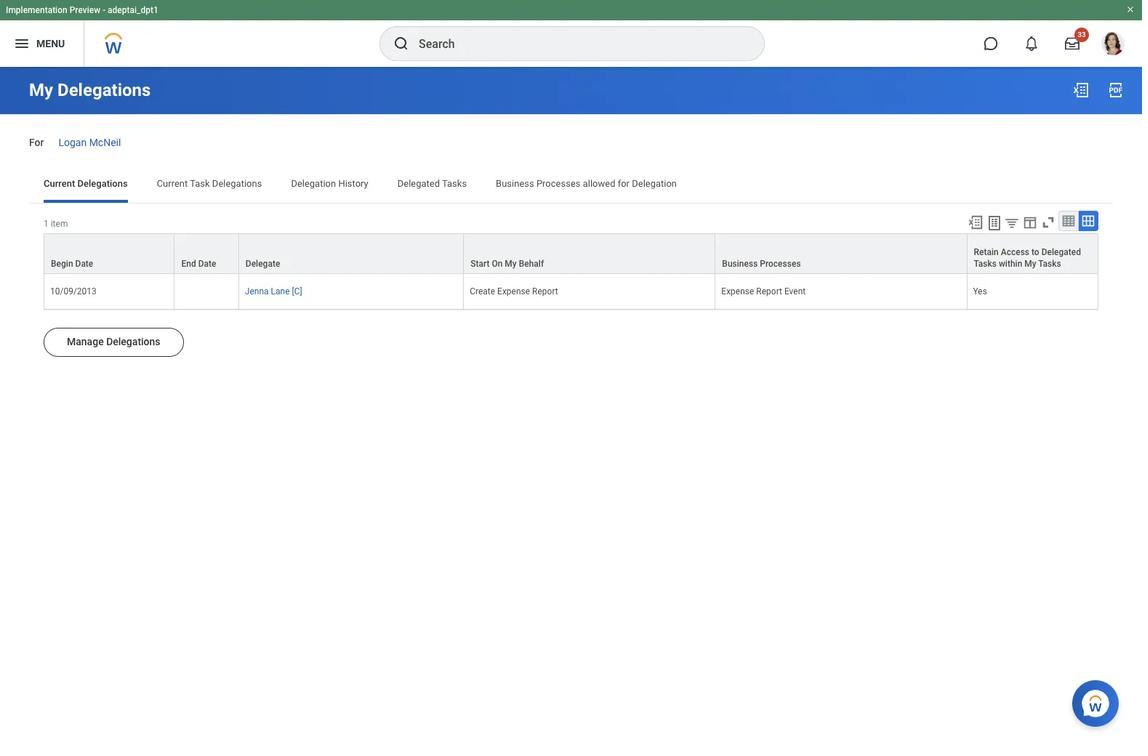 Task type: describe. For each thing, give the bounding box(es) containing it.
manage delegations button
[[44, 328, 184, 357]]

implementation
[[6, 5, 67, 15]]

export to worksheets image
[[986, 214, 1004, 232]]

business processes allowed for delegation
[[496, 178, 677, 189]]

33
[[1078, 31, 1087, 39]]

delegate
[[246, 259, 280, 269]]

business processes
[[723, 259, 801, 269]]

1 horizontal spatial my
[[505, 259, 517, 269]]

logan mcneil
[[59, 137, 121, 148]]

end
[[181, 259, 196, 269]]

preview
[[70, 5, 101, 15]]

expand table image
[[1082, 214, 1096, 228]]

jenna lane [c]
[[245, 286, 302, 297]]

jenna
[[245, 286, 269, 297]]

1
[[44, 219, 49, 229]]

0 horizontal spatial tasks
[[442, 178, 467, 189]]

begin
[[51, 259, 73, 269]]

my inside retain access to delegated tasks within my tasks
[[1025, 259, 1037, 269]]

retain access to delegated tasks within my tasks
[[974, 247, 1082, 269]]

manage
[[67, 336, 104, 348]]

start on my behalf button
[[464, 234, 715, 273]]

retain
[[974, 247, 999, 257]]

on
[[492, 259, 503, 269]]

item
[[51, 219, 68, 229]]

row containing 10/09/2013
[[44, 274, 1099, 310]]

retain access to delegated tasks within my tasks button
[[968, 234, 1098, 273]]

33 button
[[1057, 28, 1090, 60]]

justify image
[[13, 35, 31, 52]]

current task delegations
[[157, 178, 262, 189]]

current delegations
[[44, 178, 128, 189]]

2 delegation from the left
[[632, 178, 677, 189]]

start on my behalf
[[471, 259, 544, 269]]

1 item
[[44, 219, 68, 229]]

Search Workday  search field
[[419, 28, 735, 60]]

current for current delegations
[[44, 178, 75, 189]]

processes for business processes
[[760, 259, 801, 269]]

jenna lane [c] link
[[245, 284, 302, 297]]

expense report event
[[722, 286, 806, 297]]

logan
[[59, 137, 87, 148]]

search image
[[393, 35, 410, 52]]

current for current task delegations
[[157, 178, 188, 189]]

tab list inside my delegations 'main content'
[[29, 168, 1114, 203]]

mcneil
[[89, 137, 121, 148]]

business for business processes allowed for delegation
[[496, 178, 534, 189]]

delegations for my delegations
[[57, 80, 151, 100]]

0 horizontal spatial my
[[29, 80, 53, 100]]

1 horizontal spatial tasks
[[974, 259, 997, 269]]

create
[[470, 286, 495, 297]]

10/09/2013
[[50, 286, 97, 297]]

start
[[471, 259, 490, 269]]

menu
[[36, 38, 65, 49]]

-
[[103, 5, 106, 15]]

1 expense from the left
[[498, 286, 530, 297]]

business processes button
[[716, 234, 967, 273]]

select to filter grid data image
[[1005, 215, 1021, 230]]

delegation history
[[291, 178, 369, 189]]

to
[[1032, 247, 1040, 257]]

menu banner
[[0, 0, 1143, 67]]

2 report from the left
[[757, 286, 783, 297]]

logan mcneil link
[[59, 134, 121, 148]]

allowed
[[583, 178, 616, 189]]

view printable version (pdf) image
[[1108, 81, 1125, 99]]

notifications large image
[[1025, 36, 1039, 51]]

create expense report element
[[470, 284, 558, 297]]



Task type: locate. For each thing, give the bounding box(es) containing it.
current
[[44, 178, 75, 189], [157, 178, 188, 189]]

table image
[[1062, 214, 1077, 228]]

business
[[496, 178, 534, 189], [723, 259, 758, 269]]

my down the 'menu' dropdown button
[[29, 80, 53, 100]]

for
[[29, 137, 44, 148]]

1 horizontal spatial report
[[757, 286, 783, 297]]

end date button
[[175, 234, 238, 273]]

delegated right history at the left
[[398, 178, 440, 189]]

for
[[618, 178, 630, 189]]

business inside business processes popup button
[[723, 259, 758, 269]]

date for end date
[[198, 259, 216, 269]]

1 vertical spatial export to excel image
[[968, 214, 984, 230]]

create expense report
[[470, 286, 558, 297]]

delegations right 'manage'
[[106, 336, 160, 348]]

0 vertical spatial business
[[496, 178, 534, 189]]

my delegations main content
[[0, 67, 1143, 417]]

menu button
[[0, 20, 84, 67]]

toolbar
[[962, 211, 1099, 233]]

export to excel image for item
[[968, 214, 984, 230]]

1 vertical spatial delegated
[[1042, 247, 1082, 257]]

toolbar inside my delegations 'main content'
[[962, 211, 1099, 233]]

1 horizontal spatial delegated
[[1042, 247, 1082, 257]]

0 horizontal spatial report
[[532, 286, 558, 297]]

export to excel image left view printable version (pdf) image
[[1073, 81, 1090, 99]]

row down start on my behalf popup button
[[44, 274, 1099, 310]]

my delegations
[[29, 80, 151, 100]]

expense down "business processes"
[[722, 286, 755, 297]]

delegations for manage delegations
[[106, 336, 160, 348]]

0 horizontal spatial delegation
[[291, 178, 336, 189]]

0 horizontal spatial delegated
[[398, 178, 440, 189]]

0 horizontal spatial expense
[[498, 286, 530, 297]]

0 horizontal spatial date
[[75, 259, 93, 269]]

manage delegations
[[67, 336, 160, 348]]

delegated tasks
[[398, 178, 467, 189]]

cell
[[175, 274, 239, 310]]

implementation preview -   adeptai_dpt1
[[6, 5, 158, 15]]

delegations for current delegations
[[77, 178, 128, 189]]

date for begin date
[[75, 259, 93, 269]]

row
[[44, 233, 1099, 274], [44, 274, 1099, 310]]

begin date
[[51, 259, 93, 269]]

date
[[75, 259, 93, 269], [198, 259, 216, 269]]

delegation right for
[[632, 178, 677, 189]]

0 vertical spatial processes
[[537, 178, 581, 189]]

report
[[532, 286, 558, 297], [757, 286, 783, 297]]

1 vertical spatial business
[[723, 259, 758, 269]]

profile logan mcneil image
[[1102, 32, 1125, 58]]

end date
[[181, 259, 216, 269]]

0 horizontal spatial processes
[[537, 178, 581, 189]]

date right 'end'
[[198, 259, 216, 269]]

0 vertical spatial export to excel image
[[1073, 81, 1090, 99]]

current up item
[[44, 178, 75, 189]]

1 horizontal spatial delegation
[[632, 178, 677, 189]]

export to excel image for delegations
[[1073, 81, 1090, 99]]

2 row from the top
[[44, 274, 1099, 310]]

processes for business processes allowed for delegation
[[537, 178, 581, 189]]

delegation
[[291, 178, 336, 189], [632, 178, 677, 189]]

tab list
[[29, 168, 1114, 203]]

delegation left history at the left
[[291, 178, 336, 189]]

date inside popup button
[[75, 259, 93, 269]]

1 vertical spatial processes
[[760, 259, 801, 269]]

delegations
[[57, 80, 151, 100], [77, 178, 128, 189], [212, 178, 262, 189], [106, 336, 160, 348]]

1 date from the left
[[75, 259, 93, 269]]

inbox large image
[[1066, 36, 1080, 51]]

row up create expense report element
[[44, 233, 1099, 274]]

history
[[339, 178, 369, 189]]

delegations down mcneil
[[77, 178, 128, 189]]

adeptai_dpt1
[[108, 5, 158, 15]]

1 horizontal spatial date
[[198, 259, 216, 269]]

begin date button
[[44, 234, 174, 273]]

1 row from the top
[[44, 233, 1099, 274]]

current left the task
[[157, 178, 188, 189]]

delegations right the task
[[212, 178, 262, 189]]

access
[[1001, 247, 1030, 257]]

2 expense from the left
[[722, 286, 755, 297]]

expense
[[498, 286, 530, 297], [722, 286, 755, 297]]

1 horizontal spatial current
[[157, 178, 188, 189]]

expense down start on my behalf
[[498, 286, 530, 297]]

row containing retain access to delegated tasks within my tasks
[[44, 233, 1099, 274]]

1 horizontal spatial expense
[[722, 286, 755, 297]]

processes up the expense report event element
[[760, 259, 801, 269]]

expense report event element
[[722, 284, 806, 297]]

0 horizontal spatial business
[[496, 178, 534, 189]]

business for business processes
[[723, 259, 758, 269]]

2 current from the left
[[157, 178, 188, 189]]

delegate button
[[239, 234, 463, 273]]

1 horizontal spatial processes
[[760, 259, 801, 269]]

1 report from the left
[[532, 286, 558, 297]]

event
[[785, 286, 806, 297]]

processes inside popup button
[[760, 259, 801, 269]]

1 horizontal spatial business
[[723, 259, 758, 269]]

[c]
[[292, 286, 302, 297]]

date inside popup button
[[198, 259, 216, 269]]

processes inside tab list
[[537, 178, 581, 189]]

tab list containing current delegations
[[29, 168, 1114, 203]]

delegated inside retain access to delegated tasks within my tasks
[[1042, 247, 1082, 257]]

fullscreen image
[[1041, 214, 1057, 230]]

1 delegation from the left
[[291, 178, 336, 189]]

delegations up mcneil
[[57, 80, 151, 100]]

0 horizontal spatial export to excel image
[[968, 214, 984, 230]]

click to view/edit grid preferences image
[[1023, 214, 1039, 230]]

2 date from the left
[[198, 259, 216, 269]]

lane
[[271, 286, 290, 297]]

report left event at the top right of the page
[[757, 286, 783, 297]]

close environment banner image
[[1127, 5, 1135, 14]]

my down to
[[1025, 259, 1037, 269]]

2 horizontal spatial tasks
[[1039, 259, 1062, 269]]

processes left "allowed"
[[537, 178, 581, 189]]

0 horizontal spatial current
[[44, 178, 75, 189]]

processes
[[537, 178, 581, 189], [760, 259, 801, 269]]

1 current from the left
[[44, 178, 75, 189]]

within
[[999, 259, 1023, 269]]

1 horizontal spatial export to excel image
[[1073, 81, 1090, 99]]

delegations inside manage delegations button
[[106, 336, 160, 348]]

task
[[190, 178, 210, 189]]

delegated
[[398, 178, 440, 189], [1042, 247, 1082, 257]]

report down behalf
[[532, 286, 558, 297]]

date right begin
[[75, 259, 93, 269]]

my right on
[[505, 259, 517, 269]]

delegated inside tab list
[[398, 178, 440, 189]]

export to excel image left export to worksheets "image" on the top
[[968, 214, 984, 230]]

2 horizontal spatial my
[[1025, 259, 1037, 269]]

yes
[[974, 286, 988, 297]]

0 vertical spatial delegated
[[398, 178, 440, 189]]

tasks
[[442, 178, 467, 189], [974, 259, 997, 269], [1039, 259, 1062, 269]]

delegated right to
[[1042, 247, 1082, 257]]

behalf
[[519, 259, 544, 269]]

export to excel image
[[1073, 81, 1090, 99], [968, 214, 984, 230]]

cell inside my delegations 'main content'
[[175, 274, 239, 310]]

my
[[29, 80, 53, 100], [505, 259, 517, 269], [1025, 259, 1037, 269]]



Task type: vqa. For each thing, say whether or not it's contained in the screenshot.
chevron left small image
no



